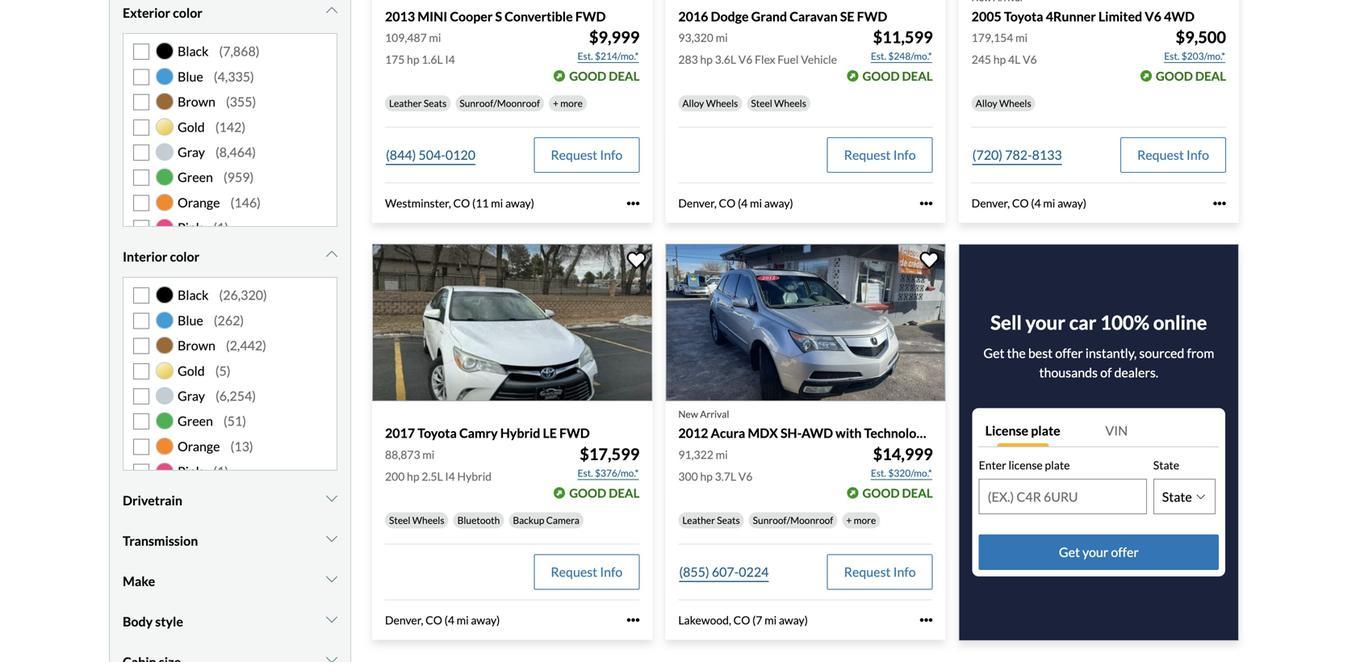 Task type: describe. For each thing, give the bounding box(es) containing it.
dealers.
[[1115, 365, 1159, 380]]

co for $11,599
[[719, 196, 736, 210]]

2016
[[679, 8, 708, 24]]

4runner
[[1046, 8, 1096, 24]]

$376/mo.*
[[595, 467, 639, 479]]

deal for $9,500
[[1196, 69, 1227, 83]]

chevron down image for make
[[326, 573, 338, 586]]

request info for (720) 782-8133
[[1138, 147, 1210, 163]]

make button
[[123, 561, 338, 602]]

co for $17,599
[[426, 613, 442, 627]]

3.6l
[[715, 53, 736, 66]]

0 horizontal spatial +
[[553, 97, 559, 109]]

car
[[1070, 311, 1097, 334]]

enter license plate
[[979, 458, 1070, 472]]

get the best offer instantly, sourced from thousands of dealers.
[[984, 345, 1215, 380]]

body style button
[[123, 602, 338, 642]]

good for $9,500
[[1156, 69, 1193, 83]]

0 vertical spatial leather
[[389, 97, 422, 109]]

$14,999 est. $320/mo.*
[[871, 444, 933, 479]]

new
[[679, 408, 698, 420]]

gold for (142)
[[178, 119, 205, 135]]

request info button for (720) 782-8133
[[1121, 137, 1227, 173]]

2 horizontal spatial (4
[[1031, 196, 1041, 210]]

deal for $17,599
[[609, 486, 640, 500]]

orange for (51)
[[178, 438, 220, 454]]

2 horizontal spatial denver,
[[972, 196, 1010, 210]]

1 horizontal spatial leather
[[683, 514, 715, 526]]

(844) 504-0120 button
[[385, 137, 476, 173]]

v6 left 4wd
[[1145, 8, 1162, 24]]

2005 toyota 4runner limited v6 4wd
[[972, 8, 1195, 24]]

$9,999
[[589, 28, 640, 47]]

your for car
[[1026, 311, 1066, 334]]

1 horizontal spatial + more
[[846, 514, 876, 526]]

88,873 mi 200 hp 2.5l i4 hybrid
[[385, 448, 492, 483]]

est. $248/mo.* button
[[870, 48, 933, 64]]

(855) 607-0224 button
[[679, 554, 770, 590]]

gold for (5)
[[178, 363, 205, 379]]

$9,500 est. $203/mo.*
[[1164, 28, 1227, 62]]

thousands
[[1040, 365, 1098, 380]]

away) for $9,999
[[505, 196, 534, 210]]

mi inside 88,873 mi 200 hp 2.5l i4 hybrid
[[423, 448, 435, 461]]

109,487
[[385, 31, 427, 45]]

(6,254)
[[216, 388, 256, 404]]

(5)
[[215, 363, 231, 379]]

est. for $9,500
[[1164, 50, 1180, 62]]

wheels down the 4l
[[1000, 97, 1032, 109]]

toyota for 2005
[[1004, 8, 1044, 24]]

wheels down 3.6l
[[706, 97, 738, 109]]

technology
[[864, 425, 930, 441]]

deal for $9,999
[[609, 69, 640, 83]]

1 vertical spatial +
[[846, 514, 852, 526]]

denver, co (4 mi away) for $17,599
[[385, 613, 500, 627]]

good deal for $9,500
[[1156, 69, 1227, 83]]

sell
[[991, 311, 1022, 334]]

$248/mo.*
[[888, 50, 932, 62]]

4l
[[1008, 53, 1021, 66]]

4wd
[[1164, 8, 1195, 24]]

(855)
[[679, 564, 710, 580]]

mi inside 109,487 mi 175 hp 1.6l i4
[[429, 31, 441, 45]]

109,487 mi 175 hp 1.6l i4
[[385, 31, 455, 66]]

good deal for $17,599
[[569, 486, 640, 500]]

(844) 504-0120
[[386, 147, 476, 163]]

style
[[155, 614, 183, 630]]

est. $214/mo.* button
[[577, 48, 640, 64]]

1 horizontal spatial more
[[854, 514, 876, 526]]

(26,320)
[[219, 287, 267, 303]]

plate inside tab
[[1031, 423, 1061, 439]]

est. $320/mo.* button
[[870, 465, 933, 481]]

(4 for $17,599
[[445, 613, 455, 627]]

brown for (4,335)
[[178, 94, 215, 109]]

enter
[[979, 458, 1007, 472]]

chevron down image for interior color
[[326, 248, 338, 261]]

0 horizontal spatial + more
[[553, 97, 583, 109]]

mi inside 93,320 mi 283 hp 3.6l v6 flex fuel vehicle
[[716, 31, 728, 45]]

1 vertical spatial sunroof/moonroof
[[753, 514, 834, 526]]

v6 for $9,500
[[1023, 53, 1037, 66]]

1.6l
[[422, 53, 443, 66]]

away) for $11,599
[[764, 196, 793, 210]]

bluetooth
[[457, 514, 500, 526]]

body
[[123, 614, 153, 630]]

$11,599
[[873, 28, 933, 47]]

hp for $9,500
[[994, 53, 1006, 66]]

new arrival 2012 acura mdx sh-awd with technology package
[[679, 408, 981, 441]]

ellipsis h image
[[627, 614, 640, 627]]

hp for $17,599
[[407, 469, 420, 483]]

denver, for $11,599
[[679, 196, 717, 210]]

drivetrain button
[[123, 481, 338, 521]]

$214/mo.*
[[595, 50, 639, 62]]

green for (6,254)
[[178, 413, 213, 429]]

0120
[[446, 147, 476, 163]]

interior color button
[[123, 237, 338, 277]]

(1) for (13)
[[213, 464, 229, 479]]

(4,335)
[[214, 69, 254, 84]]

westminster, co (11 mi away)
[[385, 196, 534, 210]]

make
[[123, 573, 155, 589]]

from
[[1187, 345, 1215, 361]]

sourced
[[1140, 345, 1185, 361]]

get for get the best offer instantly, sourced from thousands of dealers.
[[984, 345, 1005, 361]]

pink for (13)
[[178, 464, 203, 479]]

782-
[[1005, 147, 1032, 163]]

arrival
[[700, 408, 729, 420]]

vin tab
[[1099, 415, 1219, 447]]

gray for (8,464)
[[178, 144, 205, 160]]

offer inside the get the best offer instantly, sourced from thousands of dealers.
[[1055, 345, 1083, 361]]

2 horizontal spatial denver, co (4 mi away)
[[972, 196, 1087, 210]]

transmission
[[123, 533, 198, 549]]

607-
[[712, 564, 739, 580]]

toyota for 2017
[[418, 425, 457, 441]]

deal for $11,599
[[902, 69, 933, 83]]

2012
[[679, 425, 708, 441]]

good for $11,599
[[863, 69, 900, 83]]

hp for $14,999
[[700, 469, 713, 483]]

$17,599 est. $376/mo.*
[[578, 444, 640, 479]]

vin
[[1106, 423, 1128, 439]]

westminster,
[[385, 196, 451, 210]]

93,320
[[679, 31, 714, 45]]

wheels down 2.5l
[[412, 514, 445, 526]]

good deal for $9,999
[[569, 69, 640, 83]]

hp for $11,599
[[700, 53, 713, 66]]

1 vertical spatial steel wheels
[[389, 514, 445, 526]]

vehicle
[[801, 53, 837, 66]]

2016 dodge grand caravan se fwd
[[679, 8, 888, 24]]

mi inside 91,322 mi 300 hp 3.7l v6
[[716, 448, 728, 461]]

2017
[[385, 425, 415, 441]]

(959)
[[224, 169, 254, 185]]

v6 for $11,599
[[739, 53, 753, 66]]

91,322
[[679, 448, 714, 461]]

transmission button
[[123, 521, 338, 561]]

cooper
[[450, 8, 493, 24]]

$17,599
[[580, 444, 640, 464]]

lakewood, co (7 mi away)
[[679, 613, 808, 627]]

(720) 782-8133 button
[[972, 137, 1063, 173]]

est. $376/mo.* button
[[577, 465, 640, 481]]

chevron down image for transmission
[[326, 532, 338, 545]]

mini
[[418, 8, 448, 24]]

504-
[[419, 147, 446, 163]]

the
[[1007, 345, 1026, 361]]

0 vertical spatial steel wheels
[[751, 97, 807, 109]]

(720) 782-8133
[[973, 147, 1062, 163]]

est. for $11,599
[[871, 50, 887, 62]]

2013
[[385, 8, 415, 24]]

hp for $9,999
[[407, 53, 420, 66]]

300
[[679, 469, 698, 483]]

$320/mo.*
[[888, 467, 932, 479]]

est. $203/mo.* button
[[1164, 48, 1227, 64]]

info for (720) 782-8133
[[1187, 147, 1210, 163]]

2 alloy wheels from the left
[[976, 97, 1032, 109]]



Task type: locate. For each thing, give the bounding box(es) containing it.
1 green from the top
[[178, 169, 213, 185]]

1 vertical spatial gold
[[178, 363, 205, 379]]

1 chevron down image from the top
[[326, 4, 338, 17]]

1 gold from the top
[[178, 119, 205, 135]]

v6 inside 91,322 mi 300 hp 3.7l v6
[[739, 469, 753, 483]]

co
[[453, 196, 470, 210], [719, 196, 736, 210], [1012, 196, 1029, 210], [426, 613, 442, 627], [734, 613, 750, 627]]

2 i4 from the top
[[445, 469, 455, 483]]

1 gray from the top
[[178, 144, 205, 160]]

good deal down est. $248/mo.* button at top right
[[863, 69, 933, 83]]

hybrid
[[500, 425, 541, 441], [457, 469, 492, 483]]

denver, co (4 mi away) for $11,599
[[679, 196, 793, 210]]

leather seats down 1.6l
[[389, 97, 447, 109]]

alloy wheels down the 4l
[[976, 97, 1032, 109]]

88,873
[[385, 448, 420, 461]]

2 blue from the top
[[178, 312, 203, 328]]

toyota
[[1004, 8, 1044, 24], [418, 425, 457, 441]]

chevron down image inside make dropdown button
[[326, 573, 338, 586]]

black left the (7,868)
[[178, 43, 209, 59]]

fwd for $11,599
[[857, 8, 888, 24]]

est. for $17,599
[[578, 467, 593, 479]]

green for (8,464)
[[178, 169, 213, 185]]

best
[[1029, 345, 1053, 361]]

request for (855) 607-0224
[[844, 564, 891, 580]]

hp right 300
[[700, 469, 713, 483]]

0 vertical spatial (1)
[[213, 220, 229, 235]]

pink up the interior color
[[178, 220, 203, 235]]

info for (844) 504-0120
[[600, 147, 623, 163]]

0 vertical spatial plate
[[1031, 423, 1061, 439]]

good deal down est. $214/mo.* button
[[569, 69, 640, 83]]

good deal for $11,599
[[863, 69, 933, 83]]

1 horizontal spatial leather seats
[[683, 514, 740, 526]]

wheels down the fuel
[[774, 97, 807, 109]]

0 horizontal spatial (4
[[445, 613, 455, 627]]

1 vertical spatial leather
[[683, 514, 715, 526]]

(4 for $11,599
[[738, 196, 748, 210]]

mi inside 179,154 mi 245 hp 4l v6
[[1016, 31, 1028, 45]]

your inside button
[[1083, 544, 1109, 560]]

est. for $14,999
[[871, 467, 887, 479]]

get left the
[[984, 345, 1005, 361]]

2 brown from the top
[[178, 338, 215, 353]]

co for $9,999
[[453, 196, 470, 210]]

orange
[[178, 195, 220, 210], [178, 438, 220, 454]]

0 vertical spatial gray
[[178, 144, 205, 160]]

0 vertical spatial get
[[984, 345, 1005, 361]]

1 pink from the top
[[178, 220, 203, 235]]

black down the interior color
[[178, 287, 209, 303]]

deal down $376/mo.*
[[609, 486, 640, 500]]

0 horizontal spatial offer
[[1055, 345, 1083, 361]]

plate right the license
[[1045, 458, 1070, 472]]

chevron down image inside interior color dropdown button
[[326, 248, 338, 261]]

1 horizontal spatial hybrid
[[500, 425, 541, 441]]

1 black from the top
[[178, 43, 209, 59]]

of
[[1101, 365, 1112, 380]]

v6 for $14,999
[[739, 469, 753, 483]]

request info button
[[534, 137, 640, 173], [827, 137, 933, 173], [1121, 137, 1227, 173], [534, 554, 640, 590], [827, 554, 933, 590]]

0 horizontal spatial alloy wheels
[[683, 97, 738, 109]]

deal down $203/mo.*
[[1196, 69, 1227, 83]]

0 vertical spatial orange
[[178, 195, 220, 210]]

exterior color
[[123, 5, 203, 21]]

179,154 mi 245 hp 4l v6
[[972, 31, 1037, 66]]

request info button for (844) 504-0120
[[534, 137, 640, 173]]

1 vertical spatial blue
[[178, 312, 203, 328]]

gray left (8,464) on the top
[[178, 144, 205, 160]]

0 horizontal spatial toyota
[[418, 425, 457, 441]]

green left (51)
[[178, 413, 213, 429]]

i4
[[445, 53, 455, 66], [445, 469, 455, 483]]

(13)
[[231, 438, 253, 454]]

1 vertical spatial your
[[1083, 544, 1109, 560]]

chevron down image inside transmission 'dropdown button'
[[326, 532, 338, 545]]

steel wheels down the fuel
[[751, 97, 807, 109]]

0 horizontal spatial steel
[[389, 514, 411, 526]]

5 chevron down image from the top
[[326, 653, 338, 662]]

camera
[[546, 514, 580, 526]]

0 vertical spatial blue
[[178, 69, 203, 84]]

$14,999
[[873, 444, 933, 464]]

93,320 mi 283 hp 3.6l v6 flex fuel vehicle
[[679, 31, 837, 66]]

tab list
[[979, 415, 1219, 447]]

chevron down image for body style
[[326, 613, 338, 626]]

1 vertical spatial i4
[[445, 469, 455, 483]]

orange left (146)
[[178, 195, 220, 210]]

175
[[385, 53, 405, 66]]

(146)
[[231, 195, 261, 210]]

silver 2012 acura mdx sh-awd with technology package suv / crossover all-wheel drive 6-speed automatic image
[[666, 244, 946, 401]]

fwd for $9,999
[[576, 8, 606, 24]]

hybrid left le
[[500, 425, 541, 441]]

3 chevron down image from the top
[[326, 573, 338, 586]]

orange left (13)
[[178, 438, 220, 454]]

seats down 3.7l
[[717, 514, 740, 526]]

hp inside 179,154 mi 245 hp 4l v6
[[994, 53, 1006, 66]]

chevron down image inside "exterior color" "dropdown button"
[[326, 4, 338, 17]]

v6 right the 4l
[[1023, 53, 1037, 66]]

0 vertical spatial your
[[1026, 311, 1066, 334]]

1 vertical spatial leather seats
[[683, 514, 740, 526]]

(4
[[738, 196, 748, 210], [1031, 196, 1041, 210], [445, 613, 455, 627]]

1 horizontal spatial toyota
[[1004, 8, 1044, 24]]

backup camera
[[513, 514, 580, 526]]

0 horizontal spatial alloy
[[683, 97, 704, 109]]

245
[[972, 53, 992, 66]]

est. inside the $9,999 est. $214/mo.*
[[578, 50, 593, 62]]

steel down 200
[[389, 514, 411, 526]]

gold left (142)
[[178, 119, 205, 135]]

i4 inside 88,873 mi 200 hp 2.5l i4 hybrid
[[445, 469, 455, 483]]

1 vertical spatial plate
[[1045, 458, 1070, 472]]

est. down $11,599
[[871, 50, 887, 62]]

0 vertical spatial seats
[[424, 97, 447, 109]]

1 vertical spatial toyota
[[418, 425, 457, 441]]

hp right 175 on the top
[[407, 53, 420, 66]]

good deal down est. $203/mo.* button
[[1156, 69, 1227, 83]]

0 vertical spatial color
[[173, 5, 203, 21]]

blue left the (4,335)
[[178, 69, 203, 84]]

orange for (959)
[[178, 195, 220, 210]]

green left (959)
[[178, 169, 213, 185]]

offer
[[1055, 345, 1083, 361], [1111, 544, 1139, 560]]

hp left the 4l
[[994, 53, 1006, 66]]

se
[[840, 8, 855, 24]]

get inside the get the best offer instantly, sourced from thousands of dealers.
[[984, 345, 1005, 361]]

away) for $17,599
[[471, 613, 500, 627]]

0 horizontal spatial get
[[984, 345, 1005, 361]]

denver, co (4 mi away)
[[679, 196, 793, 210], [972, 196, 1087, 210], [385, 613, 500, 627]]

est. inside $17,599 est. $376/mo.*
[[578, 467, 593, 479]]

chevron down image inside drivetrain dropdown button
[[326, 492, 338, 505]]

with
[[836, 425, 862, 441]]

fuel
[[778, 53, 799, 66]]

toyota up 88,873 mi 200 hp 2.5l i4 hybrid
[[418, 425, 457, 441]]

2 (1) from the top
[[213, 464, 229, 479]]

200
[[385, 469, 405, 483]]

0 vertical spatial leather seats
[[389, 97, 447, 109]]

good deal for $14,999
[[863, 486, 933, 500]]

get your offer
[[1059, 544, 1139, 560]]

color inside dropdown button
[[170, 249, 200, 265]]

blue for (4,335)
[[178, 69, 203, 84]]

2 green from the top
[[178, 413, 213, 429]]

hybrid right 2.5l
[[457, 469, 492, 483]]

more
[[561, 97, 583, 109], [854, 514, 876, 526]]

1 horizontal spatial steel wheels
[[751, 97, 807, 109]]

2 gray from the top
[[178, 388, 205, 404]]

1 vertical spatial pink
[[178, 464, 203, 479]]

Enter license plate field
[[980, 480, 1146, 514]]

i4 for $17,599
[[445, 469, 455, 483]]

1 vertical spatial (1)
[[213, 464, 229, 479]]

s
[[495, 8, 502, 24]]

chevron down image for exterior color
[[326, 4, 338, 17]]

0 vertical spatial green
[[178, 169, 213, 185]]

2 orange from the top
[[178, 438, 220, 454]]

le
[[543, 425, 557, 441]]

1 alloy wheels from the left
[[683, 97, 738, 109]]

0 horizontal spatial seats
[[424, 97, 447, 109]]

sunroof/moonroof up "0224"
[[753, 514, 834, 526]]

hp right 283
[[700, 53, 713, 66]]

black for (4,335)
[[178, 43, 209, 59]]

(11
[[472, 196, 489, 210]]

drivetrain
[[123, 493, 182, 508]]

1 horizontal spatial alloy wheels
[[976, 97, 1032, 109]]

blue left (262)
[[178, 312, 203, 328]]

deal down $214/mo.*
[[609, 69, 640, 83]]

more down est. $320/mo.* button
[[854, 514, 876, 526]]

8133
[[1032, 147, 1062, 163]]

deal for $14,999
[[902, 486, 933, 500]]

1 brown from the top
[[178, 94, 215, 109]]

color right exterior
[[173, 5, 203, 21]]

est. inside $11,599 est. $248/mo.*
[[871, 50, 887, 62]]

(262)
[[214, 312, 244, 328]]

0 horizontal spatial steel wheels
[[389, 514, 445, 526]]

blue
[[178, 69, 203, 84], [178, 312, 203, 328]]

color
[[173, 5, 203, 21], [170, 249, 200, 265]]

est. down $14,999
[[871, 467, 887, 479]]

offer inside button
[[1111, 544, 1139, 560]]

camry
[[459, 425, 498, 441]]

hybrid inside 88,873 mi 200 hp 2.5l i4 hybrid
[[457, 469, 492, 483]]

1 horizontal spatial get
[[1059, 544, 1080, 560]]

1 vertical spatial get
[[1059, 544, 1080, 560]]

1 vertical spatial green
[[178, 413, 213, 429]]

v6 right 3.7l
[[739, 469, 753, 483]]

seats down 1.6l
[[424, 97, 447, 109]]

good down est. $203/mo.* button
[[1156, 69, 1193, 83]]

1 blue from the top
[[178, 69, 203, 84]]

2 chevron down image from the top
[[326, 492, 338, 505]]

color right interior
[[170, 249, 200, 265]]

good down est. $248/mo.* button at top right
[[863, 69, 900, 83]]

fwd for $17,599
[[560, 425, 590, 441]]

good down est. $214/mo.* button
[[569, 69, 607, 83]]

1 horizontal spatial steel
[[751, 97, 773, 109]]

1 alloy from the left
[[683, 97, 704, 109]]

hp inside 88,873 mi 200 hp 2.5l i4 hybrid
[[407, 469, 420, 483]]

gray
[[178, 144, 205, 160], [178, 388, 205, 404]]

100%
[[1101, 311, 1150, 334]]

fwd up $9,999
[[576, 8, 606, 24]]

1 vertical spatial hybrid
[[457, 469, 492, 483]]

i4 right 2.5l
[[445, 469, 455, 483]]

request for (844) 504-0120
[[551, 147, 598, 163]]

good for $17,599
[[569, 486, 607, 500]]

0 vertical spatial brown
[[178, 94, 215, 109]]

est. inside "$9,500 est. $203/mo.*"
[[1164, 50, 1180, 62]]

(51)
[[224, 413, 246, 429]]

v6
[[1145, 8, 1162, 24], [739, 53, 753, 66], [1023, 53, 1037, 66], [739, 469, 753, 483]]

license plate tab
[[979, 415, 1099, 447]]

2 alloy from the left
[[976, 97, 998, 109]]

your up best at the right of page
[[1026, 311, 1066, 334]]

online
[[1154, 311, 1208, 334]]

alloy wheels down 3.6l
[[683, 97, 738, 109]]

plate right license
[[1031, 423, 1061, 439]]

limited
[[1099, 8, 1143, 24]]

fwd
[[576, 8, 606, 24], [857, 8, 888, 24], [560, 425, 590, 441]]

2 chevron down image from the top
[[326, 532, 338, 545]]

color inside "dropdown button"
[[173, 5, 203, 21]]

hp inside 91,322 mi 300 hp 3.7l v6
[[700, 469, 713, 483]]

chevron down image for drivetrain
[[326, 492, 338, 505]]

i4 for $9,999
[[445, 53, 455, 66]]

toyota right 2005
[[1004, 8, 1044, 24]]

get inside button
[[1059, 544, 1080, 560]]

1 (1) from the top
[[213, 220, 229, 235]]

1 vertical spatial brown
[[178, 338, 215, 353]]

caravan
[[790, 8, 838, 24]]

0 vertical spatial gold
[[178, 119, 205, 135]]

1 orange from the top
[[178, 195, 220, 210]]

0 vertical spatial sunroof/moonroof
[[460, 97, 540, 109]]

(355)
[[226, 94, 256, 109]]

brown up (142)
[[178, 94, 215, 109]]

your down the enter license plate field
[[1083, 544, 1109, 560]]

$9,999 est. $214/mo.*
[[578, 28, 640, 62]]

0 horizontal spatial hybrid
[[457, 469, 492, 483]]

0 horizontal spatial your
[[1026, 311, 1066, 334]]

good
[[569, 69, 607, 83], [863, 69, 900, 83], [1156, 69, 1193, 83], [569, 486, 607, 500], [863, 486, 900, 500]]

0 vertical spatial toyota
[[1004, 8, 1044, 24]]

chevron down image
[[326, 248, 338, 261], [326, 492, 338, 505]]

deal down $248/mo.*
[[902, 69, 933, 83]]

convertible
[[505, 8, 573, 24]]

1 horizontal spatial denver,
[[679, 196, 717, 210]]

state
[[1154, 458, 1180, 472]]

leather seats down 3.7l
[[683, 514, 740, 526]]

brown up (5)
[[178, 338, 215, 353]]

color for exterior color
[[173, 5, 203, 21]]

(720)
[[973, 147, 1003, 163]]

1 vertical spatial chevron down image
[[326, 492, 338, 505]]

0 vertical spatial hybrid
[[500, 425, 541, 441]]

hp inside 93,320 mi 283 hp 3.6l v6 flex fuel vehicle
[[700, 53, 713, 66]]

gray for (6,254)
[[178, 388, 205, 404]]

alloy down 245
[[976, 97, 998, 109]]

tab list containing license plate
[[979, 415, 1219, 447]]

est. left $203/mo.*
[[1164, 50, 1180, 62]]

good for $14,999
[[863, 486, 900, 500]]

+ more down est. $214/mo.* button
[[553, 97, 583, 109]]

0 vertical spatial black
[[178, 43, 209, 59]]

0 vertical spatial chevron down image
[[326, 248, 338, 261]]

fwd right le
[[560, 425, 590, 441]]

request info button for (855) 607-0224
[[827, 554, 933, 590]]

2 pink from the top
[[178, 464, 203, 479]]

+ more down est. $320/mo.* button
[[846, 514, 876, 526]]

gold left (5)
[[178, 363, 205, 379]]

1 horizontal spatial seats
[[717, 514, 740, 526]]

leather down 175 on the top
[[389, 97, 422, 109]]

request info
[[551, 147, 623, 163], [844, 147, 916, 163], [1138, 147, 1210, 163], [551, 564, 623, 580], [844, 564, 916, 580]]

(7,868)
[[219, 43, 260, 59]]

1 horizontal spatial denver, co (4 mi away)
[[679, 196, 793, 210]]

v6 inside 93,320 mi 283 hp 3.6l v6 flex fuel vehicle
[[739, 53, 753, 66]]

1 chevron down image from the top
[[326, 248, 338, 261]]

ellipsis h image
[[627, 197, 640, 210], [920, 197, 933, 210], [1214, 197, 1227, 210], [920, 614, 933, 627]]

1 vertical spatial offer
[[1111, 544, 1139, 560]]

denver, for $17,599
[[385, 613, 423, 627]]

request info for (844) 504-0120
[[551, 147, 623, 163]]

v6 inside 179,154 mi 245 hp 4l v6
[[1023, 53, 1037, 66]]

1 vertical spatial steel
[[389, 514, 411, 526]]

info for (855) 607-0224
[[893, 564, 916, 580]]

black for (262)
[[178, 287, 209, 303]]

0 vertical spatial steel
[[751, 97, 773, 109]]

1 vertical spatial more
[[854, 514, 876, 526]]

denver,
[[679, 196, 717, 210], [972, 196, 1010, 210], [385, 613, 423, 627]]

(1) for (146)
[[213, 220, 229, 235]]

1 horizontal spatial offer
[[1111, 544, 1139, 560]]

1 horizontal spatial sunroof/moonroof
[[753, 514, 834, 526]]

1 vertical spatial color
[[170, 249, 200, 265]]

i4 inside 109,487 mi 175 hp 1.6l i4
[[445, 53, 455, 66]]

leather seats
[[389, 97, 447, 109], [683, 514, 740, 526]]

good deal down est. $376/mo.* button
[[569, 486, 640, 500]]

chevron down image
[[326, 4, 338, 17], [326, 532, 338, 545], [326, 573, 338, 586], [326, 613, 338, 626], [326, 653, 338, 662]]

(844)
[[386, 147, 416, 163]]

gold
[[178, 119, 205, 135], [178, 363, 205, 379]]

0 horizontal spatial denver, co (4 mi away)
[[385, 613, 500, 627]]

1 horizontal spatial (4
[[738, 196, 748, 210]]

brown for (262)
[[178, 338, 215, 353]]

green
[[178, 169, 213, 185], [178, 413, 213, 429]]

steel down the flex
[[751, 97, 773, 109]]

v6 left the flex
[[739, 53, 753, 66]]

est. inside $14,999 est. $320/mo.*
[[871, 467, 887, 479]]

hp right 200
[[407, 469, 420, 483]]

0 vertical spatial + more
[[553, 97, 583, 109]]

alloy down 283
[[683, 97, 704, 109]]

good down est. $376/mo.* button
[[569, 486, 607, 500]]

1 vertical spatial seats
[[717, 514, 740, 526]]

leather down 300
[[683, 514, 715, 526]]

0 horizontal spatial denver,
[[385, 613, 423, 627]]

0 vertical spatial offer
[[1055, 345, 1083, 361]]

2017 toyota camry hybrid le fwd
[[385, 425, 590, 441]]

good deal down est. $320/mo.* button
[[863, 486, 933, 500]]

0 horizontal spatial leather
[[389, 97, 422, 109]]

good for $9,999
[[569, 69, 607, 83]]

0 vertical spatial i4
[[445, 53, 455, 66]]

white 2017 toyota camry hybrid le fwd sedan front-wheel drive continuously variable transmission image
[[372, 244, 653, 401]]

0 vertical spatial pink
[[178, 220, 203, 235]]

get down the enter license plate field
[[1059, 544, 1080, 560]]

0 vertical spatial +
[[553, 97, 559, 109]]

1 horizontal spatial alloy
[[976, 97, 998, 109]]

4 chevron down image from the top
[[326, 613, 338, 626]]

your for offer
[[1083, 544, 1109, 560]]

2 black from the top
[[178, 287, 209, 303]]

color for interior color
[[170, 249, 200, 265]]

flex
[[755, 53, 776, 66]]

1 vertical spatial black
[[178, 287, 209, 303]]

(1) up interior color dropdown button
[[213, 220, 229, 235]]

0 horizontal spatial leather seats
[[389, 97, 447, 109]]

sunroof/moonroof up 0120
[[460, 97, 540, 109]]

2 gold from the top
[[178, 363, 205, 379]]

pink
[[178, 220, 203, 235], [178, 464, 203, 479]]

interior color
[[123, 249, 200, 265]]

(2,442)
[[226, 338, 266, 353]]

0 horizontal spatial sunroof/moonroof
[[460, 97, 540, 109]]

more down est. $214/mo.* button
[[561, 97, 583, 109]]

gray left (6,254)
[[178, 388, 205, 404]]

est. for $9,999
[[578, 50, 593, 62]]

pink for (146)
[[178, 220, 203, 235]]

hp inside 109,487 mi 175 hp 1.6l i4
[[407, 53, 420, 66]]

1 vertical spatial gray
[[178, 388, 205, 404]]

est. left $214/mo.*
[[578, 50, 593, 62]]

get for get your offer
[[1059, 544, 1080, 560]]

i4 right 1.6l
[[445, 53, 455, 66]]

est. down $17,599
[[578, 467, 593, 479]]

0 horizontal spatial more
[[561, 97, 583, 109]]

hp
[[407, 53, 420, 66], [700, 53, 713, 66], [994, 53, 1006, 66], [407, 469, 420, 483], [700, 469, 713, 483]]

fwd right se
[[857, 8, 888, 24]]

steel wheels
[[751, 97, 807, 109], [389, 514, 445, 526]]

1 vertical spatial + more
[[846, 514, 876, 526]]

chevron down image inside body style dropdown button
[[326, 613, 338, 626]]

$203/mo.*
[[1182, 50, 1226, 62]]

1 horizontal spatial your
[[1083, 544, 1109, 560]]

(1) up drivetrain dropdown button
[[213, 464, 229, 479]]

1 horizontal spatial +
[[846, 514, 852, 526]]

good down est. $320/mo.* button
[[863, 486, 900, 500]]

0 vertical spatial more
[[561, 97, 583, 109]]

request info for (855) 607-0224
[[844, 564, 916, 580]]

2013 mini cooper s convertible fwd
[[385, 8, 606, 24]]

exterior color button
[[123, 0, 338, 33]]

1 i4 from the top
[[445, 53, 455, 66]]

1 vertical spatial orange
[[178, 438, 220, 454]]

sell your car 100% online
[[991, 311, 1208, 334]]

deal down $320/mo.*
[[902, 486, 933, 500]]

steel wheels down 2.5l
[[389, 514, 445, 526]]

lakewood,
[[679, 613, 732, 627]]

blue for (262)
[[178, 312, 203, 328]]

(142)
[[215, 119, 246, 135]]

pink up drivetrain
[[178, 464, 203, 479]]

request for (720) 782-8133
[[1138, 147, 1184, 163]]



Task type: vqa. For each thing, say whether or not it's contained in the screenshot.


